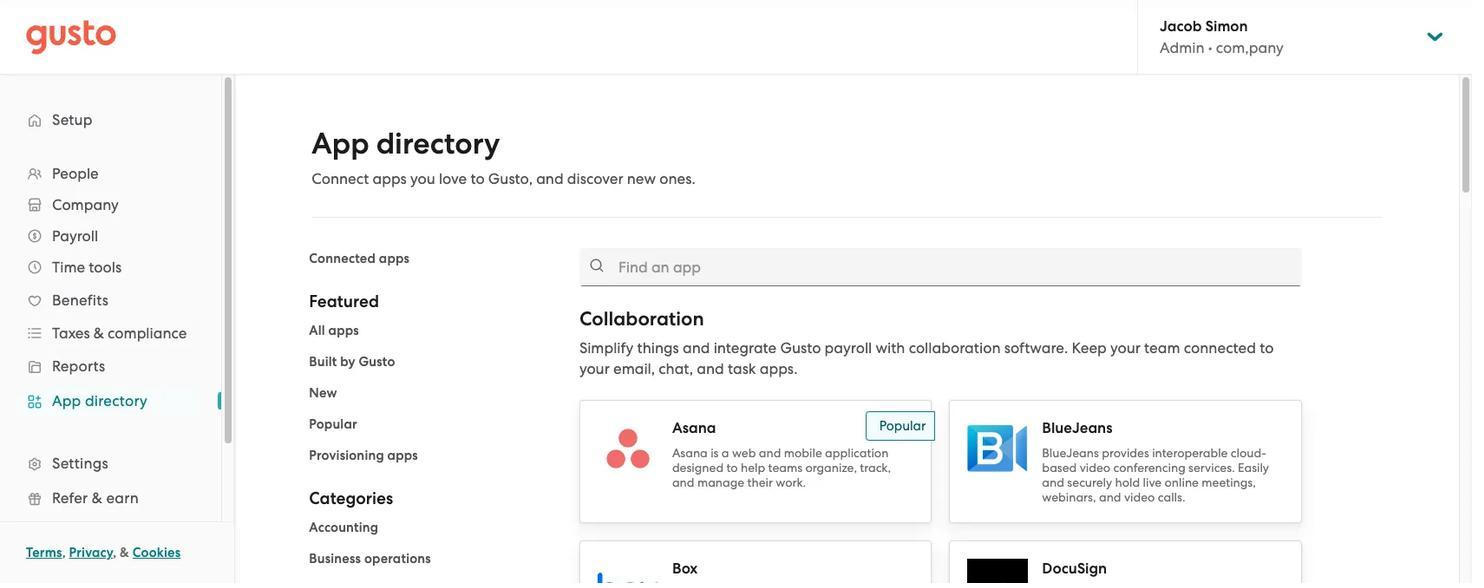 Task type: describe. For each thing, give the bounding box(es) containing it.
easily
[[1239, 461, 1270, 475]]

home image
[[26, 20, 116, 54]]

and down designed
[[673, 476, 695, 489]]

online
[[1165, 476, 1199, 489]]

1 bluejeans from the top
[[1043, 419, 1113, 437]]

operations
[[364, 551, 431, 567]]

app directory link
[[17, 385, 204, 417]]

terms link
[[26, 545, 62, 561]]

1 horizontal spatial popular
[[880, 418, 926, 434]]

and down hold
[[1100, 490, 1122, 504]]

•
[[1209, 39, 1213, 56]]

tools
[[89, 259, 122, 276]]

directory for app directory
[[85, 392, 148, 410]]

cookies
[[133, 545, 181, 561]]

business operations
[[309, 551, 431, 567]]

gusto navigation element
[[0, 75, 221, 583]]

1 vertical spatial video
[[1125, 490, 1156, 504]]

based
[[1043, 461, 1077, 475]]

time tools button
[[17, 252, 204, 283]]

and down based
[[1043, 476, 1065, 489]]

securely
[[1068, 476, 1113, 489]]

compliance
[[108, 325, 187, 342]]

list for categories
[[309, 517, 554, 583]]

people
[[52, 165, 99, 182]]

application
[[825, 446, 889, 460]]

and inside app directory connect apps you love to gusto, and discover new ones.
[[536, 170, 564, 187]]

built by gusto link
[[309, 354, 395, 370]]

to inside collaboration simplify things and integrate gusto payroll with collaboration software. keep your team connected to your email, chat, and task apps.
[[1260, 339, 1274, 357]]

privacy link
[[69, 545, 113, 561]]

& for compliance
[[94, 325, 104, 342]]

1 , from the left
[[62, 545, 66, 561]]

built by gusto
[[309, 354, 395, 370]]

new link
[[309, 385, 337, 401]]

connected apps
[[309, 251, 410, 266]]

provides
[[1102, 446, 1150, 460]]

0 horizontal spatial gusto
[[359, 354, 395, 370]]

docusign button
[[950, 541, 1303, 583]]

keep
[[1072, 339, 1107, 357]]

mobile
[[784, 446, 823, 460]]

to inside 'asana asana is a web and mobile application designed to help teams organize, track, and manage their work.'
[[727, 461, 738, 475]]

their
[[748, 476, 773, 489]]

app for app directory connect apps you love to gusto, and discover new ones.
[[312, 126, 369, 161]]

apps inside app directory connect apps you love to gusto, and discover new ones.
[[373, 170, 407, 187]]

business
[[309, 551, 361, 567]]

asana asana is a web and mobile application designed to help teams organize, track, and manage their work.
[[673, 419, 891, 489]]

a
[[722, 446, 730, 460]]

ones.
[[660, 170, 696, 187]]

refer & earn
[[52, 489, 139, 507]]

setup
[[52, 111, 93, 128]]

accounting
[[309, 520, 379, 535]]

app directory connect apps you love to gusto, and discover new ones.
[[312, 126, 696, 187]]

provisioning apps link
[[309, 448, 418, 463]]

payroll
[[52, 227, 98, 245]]

discover
[[567, 170, 624, 187]]

box button
[[580, 541, 932, 583]]

terms , privacy , & cookies
[[26, 545, 181, 561]]

reports
[[52, 358, 105, 375]]

box
[[673, 560, 698, 578]]

meetings,
[[1202, 476, 1257, 489]]

categories
[[309, 489, 393, 509]]

list containing people
[[0, 158, 221, 583]]

built
[[309, 354, 337, 370]]

& for earn
[[92, 489, 102, 507]]

featured
[[309, 292, 379, 312]]

love
[[439, 170, 467, 187]]

refer & earn link
[[17, 483, 204, 514]]

team
[[1145, 339, 1181, 357]]

0 horizontal spatial your
[[580, 360, 610, 378]]

apps for provisioning apps
[[388, 448, 418, 463]]

settings link
[[17, 448, 204, 479]]

help
[[741, 461, 766, 475]]

teams
[[769, 461, 803, 475]]

apps for all apps
[[329, 323, 359, 338]]

you
[[410, 170, 435, 187]]

track,
[[860, 461, 891, 475]]

provisioning
[[309, 448, 384, 463]]

terms
[[26, 545, 62, 561]]

provisioning apps
[[309, 448, 418, 463]]

list for featured
[[309, 320, 554, 466]]



Task type: vqa. For each thing, say whether or not it's contained in the screenshot.
bottommost directory
yes



Task type: locate. For each thing, give the bounding box(es) containing it.
software.
[[1005, 339, 1069, 357]]

0 horizontal spatial app
[[52, 392, 81, 410]]

0 horizontal spatial ,
[[62, 545, 66, 561]]

asana up is
[[673, 419, 716, 437]]

bluejeans
[[1043, 419, 1113, 437], [1043, 446, 1099, 460]]

apps
[[373, 170, 407, 187], [379, 251, 410, 266], [329, 323, 359, 338], [388, 448, 418, 463]]

payroll button
[[17, 220, 204, 252]]

app up "connect"
[[312, 126, 369, 161]]

& right "taxes"
[[94, 325, 104, 342]]

2 bluejeans from the top
[[1043, 446, 1099, 460]]

app inside gusto navigation "element"
[[52, 392, 81, 410]]

1 horizontal spatial video
[[1125, 490, 1156, 504]]

web
[[732, 446, 756, 460]]

your down simplify
[[580, 360, 610, 378]]

new
[[627, 170, 656, 187]]

1 vertical spatial &
[[92, 489, 102, 507]]

apps.
[[760, 360, 798, 378]]

1 vertical spatial to
[[1260, 339, 1274, 357]]

gusto up apps.
[[781, 339, 821, 357]]

to right connected
[[1260, 339, 1274, 357]]

refer
[[52, 489, 88, 507]]

to down a
[[727, 461, 738, 475]]

reports link
[[17, 351, 204, 382]]

0 horizontal spatial video
[[1080, 461, 1111, 475]]

com,pany
[[1217, 39, 1284, 56]]

gusto inside collaboration simplify things and integrate gusto payroll with collaboration software. keep your team connected to your email, chat, and task apps.
[[781, 339, 821, 357]]

task
[[728, 360, 756, 378]]

is
[[711, 446, 719, 460]]

work.
[[776, 476, 806, 489]]

1 horizontal spatial directory
[[376, 126, 500, 161]]

0 vertical spatial app
[[312, 126, 369, 161]]

admin
[[1160, 39, 1205, 56]]

taxes & compliance
[[52, 325, 187, 342]]

collaboration
[[580, 307, 704, 331]]

jacob simon admin • com,pany
[[1160, 17, 1284, 56]]

1 vertical spatial asana
[[673, 446, 708, 460]]

2 horizontal spatial to
[[1260, 339, 1274, 357]]

to
[[471, 170, 485, 187], [1260, 339, 1274, 357], [727, 461, 738, 475]]

1 vertical spatial bluejeans
[[1043, 446, 1099, 460]]

app down reports
[[52, 392, 81, 410]]

cookies button
[[133, 542, 181, 563]]

0 horizontal spatial to
[[471, 170, 485, 187]]

0 vertical spatial bluejeans
[[1043, 419, 1113, 437]]

all apps link
[[309, 323, 359, 338]]

apps for connected apps
[[379, 251, 410, 266]]

all apps
[[309, 323, 359, 338]]

box logo image
[[598, 559, 659, 583]]

interoperable
[[1153, 446, 1228, 460]]

collaboration simplify things and integrate gusto payroll with collaboration software. keep your team connected to your email, chat, and task apps.
[[580, 307, 1274, 378]]

settings
[[52, 455, 108, 472]]

2 vertical spatial &
[[120, 545, 129, 561]]

None search field
[[580, 248, 1303, 286]]

apps right the all
[[329, 323, 359, 338]]

directory inside list
[[85, 392, 148, 410]]

0 horizontal spatial popular
[[309, 417, 357, 432]]

apps right provisioning at the bottom of the page
[[388, 448, 418, 463]]

connected
[[1184, 339, 1257, 357]]

popular up track,
[[880, 418, 926, 434]]

1 horizontal spatial your
[[1111, 339, 1141, 357]]

1 horizontal spatial app
[[312, 126, 369, 161]]

benefits link
[[17, 285, 204, 316]]

0 vertical spatial to
[[471, 170, 485, 187]]

asana up designed
[[673, 446, 708, 460]]

business operations link
[[309, 551, 431, 567]]

asana
[[673, 419, 716, 437], [673, 446, 708, 460]]

, left privacy
[[62, 545, 66, 561]]

privacy
[[69, 545, 113, 561]]

1 horizontal spatial to
[[727, 461, 738, 475]]

directory inside app directory connect apps you love to gusto, and discover new ones.
[[376, 126, 500, 161]]

time tools
[[52, 259, 122, 276]]

0 vertical spatial your
[[1111, 339, 1141, 357]]

payroll
[[825, 339, 873, 357]]

and up teams
[[759, 446, 781, 460]]

cloud-
[[1231, 446, 1267, 460]]

conferencing
[[1114, 461, 1186, 475]]

1 vertical spatial app
[[52, 392, 81, 410]]

directory down reports link
[[85, 392, 148, 410]]

App Search field
[[580, 248, 1303, 286]]

jacob
[[1160, 17, 1202, 36]]

directory up 'love'
[[376, 126, 500, 161]]

& left earn
[[92, 489, 102, 507]]

to right 'love'
[[471, 170, 485, 187]]

integrate
[[714, 339, 777, 357]]

connect
[[312, 170, 369, 187]]

earn
[[106, 489, 139, 507]]

connected
[[309, 251, 376, 266]]

setup link
[[17, 104, 204, 135]]

and left task
[[697, 360, 725, 378]]

2 vertical spatial to
[[727, 461, 738, 475]]

with
[[876, 339, 906, 357]]

docusign
[[1043, 560, 1108, 578]]

new
[[309, 385, 337, 401]]

and
[[536, 170, 564, 187], [683, 339, 710, 357], [697, 360, 725, 378], [759, 446, 781, 460], [673, 476, 695, 489], [1043, 476, 1065, 489], [1100, 490, 1122, 504]]

time
[[52, 259, 85, 276]]

popular down new
[[309, 417, 357, 432]]

directory
[[376, 126, 500, 161], [85, 392, 148, 410]]

bluejeans logo image
[[968, 424, 1029, 474]]

benefits
[[52, 292, 109, 309]]

app for app directory
[[52, 392, 81, 410]]

gusto,
[[488, 170, 533, 187]]

list containing all apps
[[309, 320, 554, 466]]

1 vertical spatial your
[[580, 360, 610, 378]]

video up securely
[[1080, 461, 1111, 475]]

popular link
[[309, 417, 357, 432]]

0 horizontal spatial directory
[[85, 392, 148, 410]]

1 horizontal spatial ,
[[113, 545, 117, 561]]

0 vertical spatial directory
[[376, 126, 500, 161]]

&
[[94, 325, 104, 342], [92, 489, 102, 507], [120, 545, 129, 561]]

app inside app directory connect apps you love to gusto, and discover new ones.
[[312, 126, 369, 161]]

0 vertical spatial asana
[[673, 419, 716, 437]]

taxes & compliance button
[[17, 318, 204, 349]]

bluejeans bluejeans provides interoperable cloud- based video conferencing services. easily and securely hold live online meetings, webinars, and video calls.
[[1043, 419, 1270, 504]]

docusign logo image
[[968, 559, 1029, 583]]

apps left you
[[373, 170, 407, 187]]

company button
[[17, 189, 204, 220]]

gusto right by
[[359, 354, 395, 370]]

company
[[52, 196, 119, 214]]

taxes
[[52, 325, 90, 342]]

by
[[340, 354, 356, 370]]

to inside app directory connect apps you love to gusto, and discover new ones.
[[471, 170, 485, 187]]

video down hold
[[1125, 490, 1156, 504]]

simplify
[[580, 339, 634, 357]]

video
[[1080, 461, 1111, 475], [1125, 490, 1156, 504]]

things
[[638, 339, 679, 357]]

gusto
[[781, 339, 821, 357], [359, 354, 395, 370]]

apps right 'connected' in the top left of the page
[[379, 251, 410, 266]]

popular
[[309, 417, 357, 432], [880, 418, 926, 434]]

services.
[[1189, 461, 1236, 475]]

& left cookies button
[[120, 545, 129, 561]]

all
[[309, 323, 325, 338]]

calls.
[[1158, 490, 1186, 504]]

1 horizontal spatial gusto
[[781, 339, 821, 357]]

0 vertical spatial &
[[94, 325, 104, 342]]

simon
[[1206, 17, 1249, 36]]

organize,
[[806, 461, 857, 475]]

email,
[[614, 360, 655, 378]]

manage
[[698, 476, 745, 489]]

directory for app directory connect apps you love to gusto, and discover new ones.
[[376, 126, 500, 161]]

list containing accounting
[[309, 517, 554, 583]]

list
[[0, 158, 221, 583], [309, 320, 554, 466], [309, 517, 554, 583]]

1 vertical spatial directory
[[85, 392, 148, 410]]

and right gusto,
[[536, 170, 564, 187]]

0 vertical spatial video
[[1080, 461, 1111, 475]]

2 , from the left
[[113, 545, 117, 561]]

, left cookies
[[113, 545, 117, 561]]

hold
[[1116, 476, 1141, 489]]

asana logo image
[[598, 418, 659, 479]]

your right the keep
[[1111, 339, 1141, 357]]

and up chat,
[[683, 339, 710, 357]]

& inside dropdown button
[[94, 325, 104, 342]]

1 asana from the top
[[673, 419, 716, 437]]

2 asana from the top
[[673, 446, 708, 460]]

people button
[[17, 158, 204, 189]]

chat,
[[659, 360, 694, 378]]



